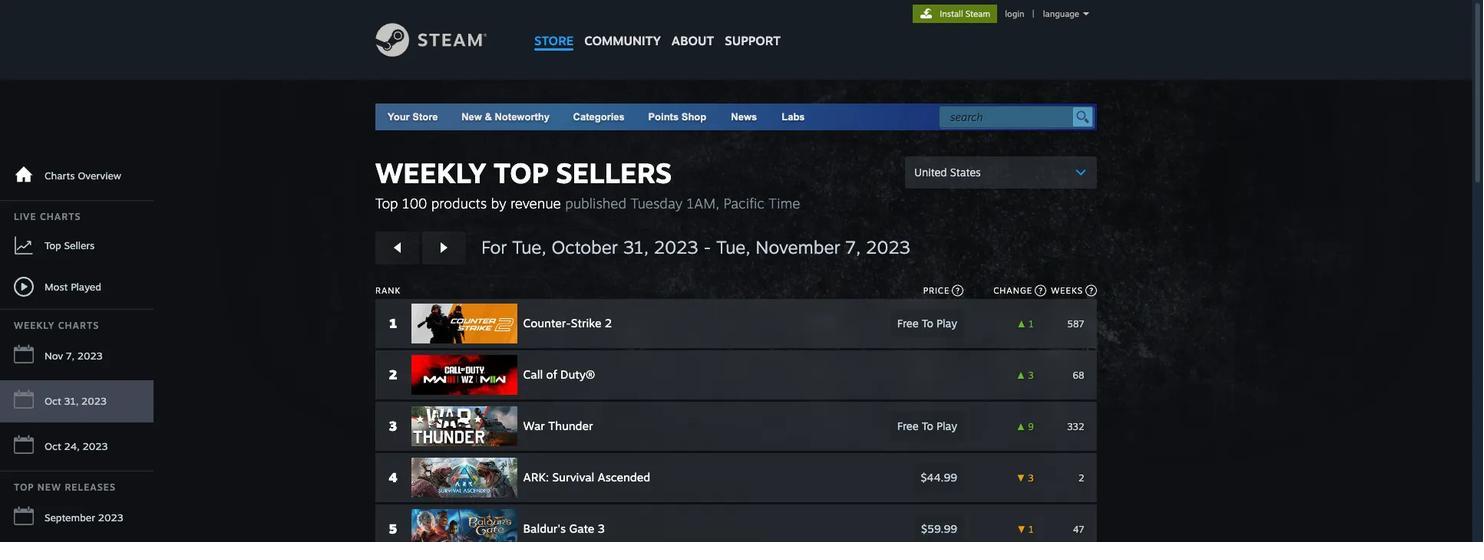 Task type: locate. For each thing, give the bounding box(es) containing it.
2 horizontal spatial 2
[[1079, 473, 1085, 484]]

top left 100
[[375, 195, 398, 212]]

charts up the nov 7, 2023
[[58, 320, 99, 332]]

login
[[1005, 8, 1025, 19]]

search text field
[[951, 107, 1070, 127]]

1 vertical spatial play
[[937, 420, 958, 433]]

2023
[[654, 236, 698, 259], [866, 236, 911, 259], [77, 350, 103, 362], [81, 395, 107, 408], [83, 441, 108, 453], [98, 512, 123, 524]]

call
[[524, 368, 543, 382]]

1 vertical spatial new
[[37, 482, 62, 494]]

categories
[[573, 111, 625, 123]]

2 free to play from the top
[[898, 420, 958, 433]]

1 oct from the top
[[45, 395, 61, 408]]

oct down nov
[[45, 395, 61, 408]]

1 vertical spatial ▼
[[1017, 524, 1027, 536]]

▲
[[1017, 318, 1027, 330], [1017, 370, 1026, 381], [1017, 421, 1026, 433]]

31, inside oct 31, 2023 "link"
[[64, 395, 79, 408]]

1 vertical spatial free to play
[[898, 420, 958, 433]]

1 for 5
[[1029, 524, 1034, 536]]

2 free from the top
[[898, 420, 919, 433]]

▼ for 4
[[1017, 473, 1026, 484]]

gate
[[570, 522, 595, 537]]

0 vertical spatial play
[[937, 317, 958, 330]]

1 horizontal spatial weekly
[[375, 156, 486, 190]]

sellers up most played link
[[64, 239, 95, 251]]

1 horizontal spatial tue,
[[717, 236, 751, 259]]

31, down tuesday
[[623, 236, 649, 259]]

oct left the 24,
[[45, 441, 61, 453]]

2 play from the top
[[937, 420, 958, 433]]

▼ down ▼ 3
[[1017, 524, 1027, 536]]

new left &
[[462, 111, 482, 123]]

to
[[922, 317, 934, 330], [922, 420, 934, 433]]

0 vertical spatial 7,
[[846, 236, 861, 259]]

to for 3
[[922, 420, 934, 433]]

1 horizontal spatial new
[[462, 111, 482, 123]]

strike
[[572, 316, 602, 331]]

ark: survival ascended
[[524, 471, 651, 485]]

31, down nov 7, 2023 'link'
[[64, 395, 79, 408]]

weekly up nov
[[14, 320, 55, 332]]

1 vertical spatial sellers
[[64, 239, 95, 251]]

about link
[[666, 0, 720, 52]]

1 down rank
[[390, 316, 397, 332]]

oct inside "link"
[[45, 395, 61, 408]]

2 to from the top
[[922, 420, 934, 433]]

november
[[756, 236, 841, 259]]

oct 31, 2023
[[45, 395, 107, 408]]

top
[[494, 156, 549, 190], [375, 195, 398, 212], [45, 239, 61, 251], [14, 482, 34, 494]]

0 vertical spatial ▲
[[1017, 318, 1027, 330]]

0 vertical spatial 31,
[[623, 236, 649, 259]]

▲ up ▲ 9
[[1017, 370, 1026, 381]]

1 free to play from the top
[[898, 317, 958, 330]]

oct 24, 2023 link
[[0, 426, 154, 468]]

install
[[940, 8, 963, 19]]

your store link
[[388, 111, 438, 123]]

1 vertical spatial 7,
[[66, 350, 75, 362]]

weekly up 100
[[375, 156, 486, 190]]

free for 3
[[898, 420, 919, 433]]

7, inside 'link'
[[66, 350, 75, 362]]

2023 inside 'link'
[[77, 350, 103, 362]]

$44.99
[[921, 471, 958, 484]]

play down price
[[937, 317, 958, 330]]

sellers
[[556, 156, 672, 190], [64, 239, 95, 251]]

3 down 9
[[1029, 473, 1034, 484]]

2 vertical spatial charts
[[58, 320, 99, 332]]

top up "revenue"
[[494, 156, 549, 190]]

oct for oct 24, 2023
[[45, 441, 61, 453]]

oct
[[45, 395, 61, 408], [45, 441, 61, 453]]

community link
[[579, 0, 666, 56]]

1 to from the top
[[922, 317, 934, 330]]

1 left 47
[[1029, 524, 1034, 536]]

products
[[431, 195, 487, 212]]

1 vertical spatial oct
[[45, 441, 61, 453]]

baldur's gate 3
[[524, 522, 605, 537]]

▲ for 3
[[1017, 421, 1026, 433]]

free
[[898, 317, 919, 330], [898, 420, 919, 433]]

new
[[462, 111, 482, 123], [37, 482, 62, 494]]

0 vertical spatial 2
[[605, 316, 613, 331]]

live
[[14, 211, 37, 223]]

tue,
[[512, 236, 546, 259], [717, 236, 751, 259]]

nov 7, 2023
[[45, 350, 103, 362]]

tue, right -
[[717, 236, 751, 259]]

new up september
[[37, 482, 62, 494]]

0 vertical spatial oct
[[45, 395, 61, 408]]

news link
[[719, 104, 769, 131]]

most played
[[45, 281, 101, 293]]

play
[[937, 317, 958, 330], [937, 420, 958, 433]]

free to play down price
[[898, 317, 958, 330]]

support
[[725, 33, 781, 48]]

2 vertical spatial ▲
[[1017, 421, 1026, 433]]

new & noteworthy
[[462, 111, 550, 123]]

ark: survival ascended link
[[412, 458, 856, 498]]

1 play from the top
[[937, 317, 958, 330]]

noteworthy
[[495, 111, 550, 123]]

about
[[672, 33, 714, 48]]

7, right nov
[[66, 350, 75, 362]]

1 vertical spatial charts
[[40, 211, 81, 223]]

1 down change
[[1029, 318, 1034, 330]]

points
[[648, 111, 679, 123]]

5
[[389, 521, 398, 537]]

332
[[1068, 421, 1085, 433]]

oct for oct 31, 2023
[[45, 395, 61, 408]]

to up $44.99
[[922, 420, 934, 433]]

47
[[1074, 524, 1085, 536]]

0 horizontal spatial tue,
[[512, 236, 546, 259]]

weekly for weekly top sellers
[[375, 156, 486, 190]]

▲ left 9
[[1017, 421, 1026, 433]]

1 horizontal spatial 2
[[605, 316, 613, 331]]

charts left overview
[[45, 170, 75, 182]]

0 vertical spatial weekly
[[375, 156, 486, 190]]

free to play up $44.99
[[898, 420, 958, 433]]

september 2023
[[45, 512, 123, 524]]

charts inside "link"
[[45, 170, 75, 182]]

0 vertical spatial charts
[[45, 170, 75, 182]]

0 vertical spatial free
[[898, 317, 919, 330]]

0 vertical spatial free to play
[[898, 317, 958, 330]]

0 vertical spatial sellers
[[556, 156, 672, 190]]

1 vertical spatial ▲
[[1017, 370, 1026, 381]]

call of duty® link
[[412, 355, 856, 395]]

play up $44.99
[[937, 420, 958, 433]]

1 vertical spatial 2
[[389, 367, 398, 383]]

free to play
[[898, 317, 958, 330], [898, 420, 958, 433]]

charts up top sellers
[[40, 211, 81, 223]]

1 vertical spatial free
[[898, 420, 919, 433]]

to down price
[[922, 317, 934, 330]]

survival
[[553, 471, 595, 485]]

0 horizontal spatial 31,
[[64, 395, 79, 408]]

free for 1
[[898, 317, 919, 330]]

2 oct from the top
[[45, 441, 61, 453]]

your
[[388, 111, 410, 123]]

2
[[605, 316, 613, 331], [389, 367, 398, 383], [1079, 473, 1085, 484]]

top down live charts
[[45, 239, 61, 251]]

0 horizontal spatial weekly
[[14, 320, 55, 332]]

7,
[[846, 236, 861, 259], [66, 350, 75, 362]]

oct 24, 2023
[[45, 441, 108, 453]]

3
[[1029, 370, 1034, 381], [389, 418, 398, 435], [1029, 473, 1034, 484], [598, 522, 605, 537]]

1 vertical spatial 31,
[[64, 395, 79, 408]]

ark:
[[524, 471, 549, 485]]

community
[[584, 33, 661, 48]]

top for sellers
[[45, 239, 61, 251]]

0 vertical spatial to
[[922, 317, 934, 330]]

tue, right for
[[512, 236, 546, 259]]

0 horizontal spatial new
[[37, 482, 62, 494]]

play for 1
[[937, 317, 958, 330]]

charts for top
[[40, 211, 81, 223]]

1 vertical spatial to
[[922, 420, 934, 433]]

0 horizontal spatial sellers
[[64, 239, 95, 251]]

0 horizontal spatial 7,
[[66, 350, 75, 362]]

68
[[1073, 370, 1085, 381]]

1 free from the top
[[898, 317, 919, 330]]

store
[[534, 33, 574, 48]]

duty®
[[561, 368, 596, 382]]

▼ down ▲ 9
[[1017, 473, 1026, 484]]

tuesday
[[631, 195, 683, 212]]

▲ down change
[[1017, 318, 1027, 330]]

1 vertical spatial weekly
[[14, 320, 55, 332]]

0 vertical spatial ▼
[[1017, 473, 1026, 484]]

weeks
[[1051, 286, 1083, 296]]

7, right november
[[846, 236, 861, 259]]

nov
[[45, 350, 63, 362]]

0 horizontal spatial 2
[[389, 367, 398, 383]]

call of duty®
[[524, 368, 596, 382]]

sellers up the published
[[556, 156, 672, 190]]

top new releases
[[14, 482, 116, 494]]

charts
[[45, 170, 75, 182], [40, 211, 81, 223], [58, 320, 99, 332]]

top up september 2023 link
[[14, 482, 34, 494]]



Task type: vqa. For each thing, say whether or not it's contained in the screenshot.


Task type: describe. For each thing, give the bounding box(es) containing it.
new & noteworthy link
[[462, 111, 550, 123]]

time
[[769, 195, 800, 212]]

language
[[1043, 8, 1079, 19]]

ascended
[[598, 471, 651, 485]]

|
[[1033, 8, 1035, 19]]

login | language
[[1005, 8, 1079, 19]]

revenue
[[510, 195, 561, 212]]

weekly for weekly charts
[[14, 320, 55, 332]]

labs
[[782, 111, 805, 123]]

overview
[[78, 170, 121, 182]]

releases
[[65, 482, 116, 494]]

steam
[[966, 8, 991, 19]]

1 for 1
[[1029, 318, 1034, 330]]

100
[[402, 195, 427, 212]]

▲ 9
[[1017, 421, 1034, 433]]

▲ 1
[[1017, 318, 1034, 330]]

labs link
[[769, 104, 817, 131]]

counter-strike 2 link
[[412, 304, 856, 344]]

points shop link
[[636, 104, 719, 131]]

1 horizontal spatial 7,
[[846, 236, 861, 259]]

nov 7, 2023 link
[[0, 336, 154, 378]]

price
[[924, 286, 950, 296]]

4
[[389, 470, 398, 486]]

points shop
[[648, 111, 707, 123]]

▼ 3
[[1017, 473, 1034, 484]]

&
[[485, 111, 492, 123]]

top for 100
[[375, 195, 398, 212]]

install steam
[[940, 8, 991, 19]]

published
[[565, 195, 627, 212]]

of
[[547, 368, 558, 382]]

your store
[[388, 111, 438, 123]]

counter-
[[524, 316, 572, 331]]

charts for nov
[[58, 320, 99, 332]]

3 left 68
[[1029, 370, 1034, 381]]

9
[[1029, 421, 1034, 433]]

war thunder link
[[412, 407, 856, 447]]

top sellers
[[45, 239, 95, 251]]

2 vertical spatial 2
[[1079, 473, 1085, 484]]

by
[[491, 195, 506, 212]]

$59.99
[[922, 523, 958, 536]]

3 right gate
[[598, 522, 605, 537]]

install steam link
[[913, 5, 997, 23]]

baldur's
[[524, 522, 566, 537]]

oct 31, 2023 link
[[0, 381, 154, 423]]

▲ 3
[[1017, 370, 1034, 381]]

change
[[994, 286, 1033, 296]]

support link
[[720, 0, 786, 52]]

▲ for 1
[[1017, 318, 1027, 330]]

counter-strike 2
[[524, 316, 613, 331]]

thunder
[[549, 419, 594, 434]]

24,
[[64, 441, 80, 453]]

charts overview
[[45, 170, 121, 182]]

587
[[1068, 318, 1085, 330]]

1am,
[[687, 195, 719, 212]]

1 horizontal spatial 31,
[[623, 236, 649, 259]]

2 tue, from the left
[[717, 236, 751, 259]]

0 vertical spatial new
[[462, 111, 482, 123]]

login link
[[1002, 8, 1028, 19]]

store link
[[529, 0, 579, 56]]

states
[[950, 166, 981, 179]]

1 tue, from the left
[[512, 236, 546, 259]]

shop
[[682, 111, 707, 123]]

for tue, october 31, 2023 - tue, november 7, 2023
[[481, 236, 911, 259]]

free to play for 1
[[898, 317, 958, 330]]

top for new
[[14, 482, 34, 494]]

united
[[914, 166, 947, 179]]

2023 inside "link"
[[81, 395, 107, 408]]

play for 3
[[937, 420, 958, 433]]

categories link
[[573, 111, 625, 123]]

weekly charts
[[14, 320, 99, 332]]

▲ for 2
[[1017, 370, 1026, 381]]

▼ 1
[[1017, 524, 1034, 536]]

store
[[412, 111, 438, 123]]

news
[[731, 111, 757, 123]]

free to play for 3
[[898, 420, 958, 433]]

3 up 4
[[389, 418, 398, 435]]

united states
[[914, 166, 981, 179]]

▼ for 5
[[1017, 524, 1027, 536]]

top sellers link
[[0, 226, 154, 265]]

september 2023 link
[[0, 498, 154, 540]]

war
[[524, 419, 545, 434]]

played
[[71, 281, 101, 293]]

weekly top sellers
[[375, 156, 672, 190]]

charts overview link
[[0, 155, 154, 197]]

war thunder
[[524, 419, 594, 434]]

1 horizontal spatial sellers
[[556, 156, 672, 190]]

september
[[45, 512, 95, 524]]

to for 1
[[922, 317, 934, 330]]

october
[[552, 236, 618, 259]]

live charts
[[14, 211, 81, 223]]

most
[[45, 281, 68, 293]]

most played link
[[0, 268, 154, 306]]



